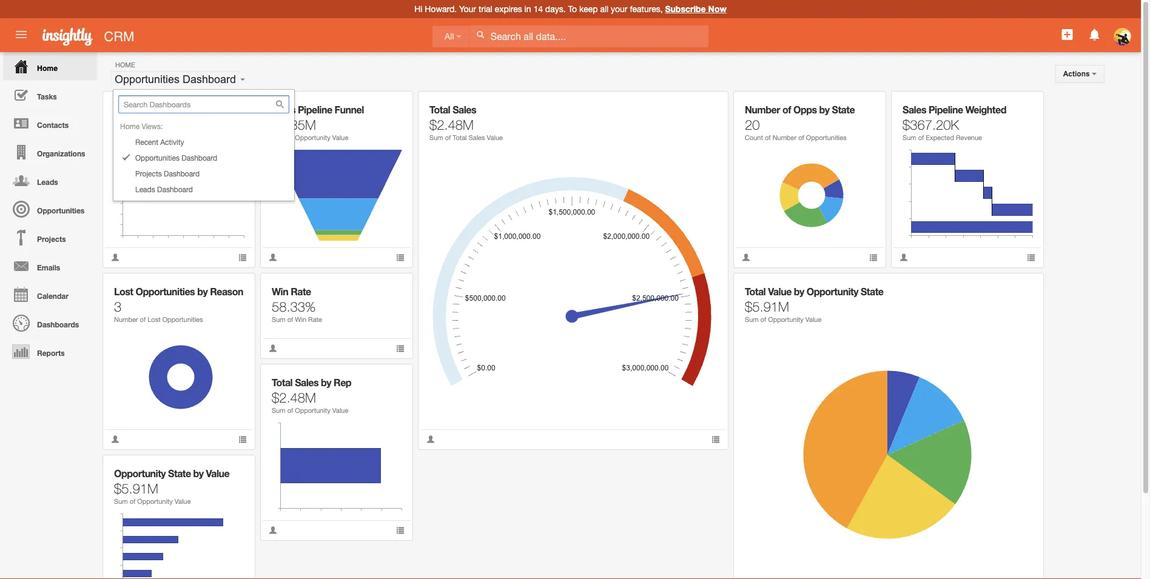Task type: describe. For each thing, give the bounding box(es) containing it.
home views:
[[120, 122, 163, 130]]

user image for $367.20k
[[900, 253, 908, 262]]

notifications image
[[1087, 27, 1102, 42]]

recent activity link
[[113, 134, 294, 150]]

total value by opportunity state link
[[745, 286, 883, 298]]

dashboards
[[37, 320, 79, 329]]

projects for projects
[[37, 235, 66, 243]]

opportunities inside opportunities link
[[37, 206, 84, 215]]

actions
[[1063, 70, 1092, 78]]

of left the opps
[[782, 104, 791, 116]]

$2.48m inside total sales $2.48m sum of total sales value
[[429, 116, 474, 132]]

list image for by
[[869, 253, 878, 262]]

dashboard for leads dashboard link
[[157, 185, 193, 193]]

sales inside sales pipeline funnel $2.35m sum of opportunity value
[[272, 104, 295, 116]]

keep
[[579, 4, 598, 14]]

0 horizontal spatial win
[[272, 286, 288, 298]]

opportunity inside sales pipeline funnel $2.35m sum of opportunity value
[[295, 134, 330, 142]]

activity
[[160, 138, 184, 146]]

opportunities inside opportunities dashboard button
[[115, 73, 180, 86]]

opportunity state by value link
[[114, 468, 229, 479]]

tasks link
[[3, 81, 97, 109]]

opportunities link
[[3, 195, 97, 223]]

emails
[[37, 263, 60, 272]]

of inside opportunity state by value $5.91m sum of opportunity value
[[130, 498, 135, 506]]

0 horizontal spatial list image
[[396, 344, 405, 353]]

revenue
[[956, 134, 982, 142]]

days.
[[545, 4, 566, 14]]

views:
[[142, 122, 163, 130]]

value inside sales pipeline funnel $2.35m sum of opportunity value
[[332, 134, 348, 142]]

$5.91m inside total value by opportunity state $5.91m sum of opportunity value
[[745, 298, 789, 314]]

hi howard. your trial expires in 14 days. to keep all your features, subscribe now
[[414, 4, 727, 14]]

sum inside win rate 58.33% sum of win rate
[[272, 316, 285, 324]]

projects dashboard
[[135, 169, 200, 178]]

3
[[114, 298, 121, 314]]

dashboard for opportunities dashboard link
[[182, 153, 217, 162]]

your
[[611, 4, 627, 14]]

total sales link
[[429, 104, 476, 116]]

dashboard for projects dashboard link
[[164, 169, 200, 178]]

state inside opportunity state by value $5.91m sum of opportunity value
[[168, 468, 191, 479]]

1 horizontal spatial win
[[295, 316, 306, 324]]

howard.
[[425, 4, 457, 14]]

list image for rep
[[396, 526, 405, 535]]

top sales reps link
[[114, 104, 181, 116]]

rep
[[334, 377, 351, 389]]

opportunities dashboard link
[[113, 150, 294, 166]]

subscribe
[[665, 4, 706, 14]]

home link
[[3, 52, 97, 81]]

to
[[568, 4, 577, 14]]

value inside total sales $2.48m sum of total sales value
[[487, 134, 503, 142]]

sales pipeline funnel link
[[272, 104, 364, 116]]

user image for 20
[[742, 253, 750, 262]]

of inside total value by opportunity state $5.91m sum of opportunity value
[[760, 316, 766, 324]]

2 user image from the top
[[269, 526, 277, 535]]

sales inside sales pipeline weighted $367.20k sum of expected revenue
[[903, 104, 926, 116]]

wrench image for $367.20k
[[1018, 100, 1027, 109]]

by for $2.48m
[[321, 377, 331, 389]]

subscribe now link
[[665, 4, 727, 14]]

of inside sales pipeline weighted $367.20k sum of expected revenue
[[918, 134, 924, 142]]

Search all data.... text field
[[469, 25, 708, 47]]

by for $5.91m
[[193, 468, 204, 479]]

1 horizontal spatial lost
[[148, 316, 161, 324]]

opportunity inside total sales by rep $2.48m sum of opportunity value
[[295, 407, 330, 415]]

projects for projects dashboard
[[135, 169, 162, 178]]

$5.91m inside opportunity state by value $5.91m sum of opportunity value
[[114, 480, 158, 496]]

of right the count
[[765, 134, 771, 142]]

user image for 3
[[111, 435, 119, 444]]

pipeline for $367.20k
[[929, 104, 963, 116]]

sum inside total sales by rep $2.48m sum of opportunity value
[[272, 407, 285, 415]]

leads for leads dashboard
[[135, 185, 155, 193]]

0 vertical spatial rate
[[291, 286, 311, 298]]

sales pipeline weighted $367.20k sum of expected revenue
[[903, 104, 1006, 142]]

sales pipeline weighted link
[[903, 104, 1006, 116]]

total value by opportunity state $5.91m sum of opportunity value
[[745, 286, 883, 324]]

58.33%
[[272, 298, 316, 314]]

sum inside total sales $2.48m sum of total sales value
[[429, 134, 443, 142]]

expected
[[926, 134, 954, 142]]

1 vertical spatial number
[[773, 134, 797, 142]]

crm
[[104, 29, 134, 44]]

contacts
[[37, 121, 69, 129]]

state for $5.91m
[[861, 286, 883, 298]]

expires
[[495, 4, 522, 14]]

emails link
[[3, 252, 97, 280]]

user image for $2.48m
[[426, 435, 435, 444]]

reason
[[210, 286, 243, 298]]

white image
[[476, 30, 485, 39]]

win rate 58.33% sum of win rate
[[272, 286, 322, 324]]

$354.57k
[[114, 116, 170, 132]]

all link
[[432, 26, 469, 48]]

leads dashboard link
[[113, 181, 294, 197]]

size
[[158, 134, 171, 142]]

win rate link
[[272, 286, 311, 298]]

your
[[459, 4, 476, 14]]

trial
[[479, 4, 492, 14]]

sum inside opportunity state by value $5.91m sum of opportunity value
[[114, 498, 128, 506]]

in
[[524, 4, 531, 14]]

home views: link
[[98, 118, 294, 134]]

14
[[533, 4, 543, 14]]

wrench image for rep
[[387, 373, 396, 382]]

by inside number of opps by state 20 count of number of opportunities
[[819, 104, 830, 116]]

tasks
[[37, 92, 57, 101]]

top
[[114, 104, 130, 116]]

dashboards link
[[3, 309, 97, 337]]



Task type: locate. For each thing, give the bounding box(es) containing it.
dashboard inside opportunities dashboard button
[[183, 73, 236, 86]]

leads
[[37, 178, 58, 186], [135, 185, 155, 193]]

20
[[745, 116, 760, 132]]

0 vertical spatial number
[[745, 104, 780, 116]]

of inside total sales by rep $2.48m sum of opportunity value
[[287, 407, 293, 415]]

1 vertical spatial $5.91m
[[114, 480, 158, 496]]

leads up opportunities link
[[37, 178, 58, 186]]

reports
[[37, 349, 65, 357]]

1 horizontal spatial $2.48m
[[429, 116, 474, 132]]

0 horizontal spatial $5.91m
[[114, 480, 158, 496]]

2 vertical spatial number
[[114, 316, 138, 324]]

navigation containing home
[[0, 52, 97, 366]]

total inside total sales by rep $2.48m sum of opportunity value
[[272, 377, 292, 389]]

0 horizontal spatial $2.48m
[[272, 389, 316, 405]]

lost
[[114, 286, 133, 298], [148, 316, 161, 324]]

number of opps by state link
[[745, 104, 855, 116]]

0 horizontal spatial leads
[[37, 178, 58, 186]]

$367.20k
[[903, 116, 959, 132]]

user image
[[269, 344, 277, 353], [269, 526, 277, 535]]

0 vertical spatial projects
[[135, 169, 162, 178]]

leads for leads
[[37, 178, 58, 186]]

opportunities dashboard
[[115, 73, 236, 86], [135, 153, 217, 162]]

total sales $2.48m sum of total sales value
[[429, 104, 503, 142]]

total
[[429, 104, 450, 116], [453, 134, 467, 142], [745, 286, 766, 298], [272, 377, 292, 389]]

of down the number of opps by state link
[[798, 134, 804, 142]]

home up average
[[120, 122, 140, 130]]

hi
[[414, 4, 422, 14]]

by inside total value by opportunity state $5.91m sum of opportunity value
[[794, 286, 804, 298]]

user image for $2.35m
[[269, 253, 277, 262]]

rate
[[291, 286, 311, 298], [308, 316, 322, 324]]

sum inside sales pipeline weighted $367.20k sum of expected revenue
[[903, 134, 916, 142]]

projects dashboard link
[[113, 166, 294, 181]]

by inside total sales by rep $2.48m sum of opportunity value
[[321, 377, 331, 389]]

rate up 58.33%
[[291, 286, 311, 298]]

list image
[[1027, 253, 1035, 262], [396, 344, 405, 353], [711, 435, 720, 444]]

list image for $354.57k
[[238, 253, 247, 262]]

total inside total value by opportunity state $5.91m sum of opportunity value
[[745, 286, 766, 298]]

0 vertical spatial user image
[[269, 344, 277, 353]]

2 pipeline from the left
[[929, 104, 963, 116]]

dashboard inside projects dashboard link
[[164, 169, 200, 178]]

1 user image from the top
[[269, 344, 277, 353]]

list image
[[238, 253, 247, 262], [396, 253, 405, 262], [869, 253, 878, 262], [238, 435, 247, 444], [396, 526, 405, 535]]

dashboard inside leads dashboard link
[[157, 185, 193, 193]]

lost up 3
[[114, 286, 133, 298]]

lost opportunities by reason link
[[114, 286, 243, 298]]

total sales by rep link
[[272, 377, 351, 389]]

number inside lost opportunities by reason 3 number of lost opportunities
[[114, 316, 138, 324]]

$2.48m inside total sales by rep $2.48m sum of opportunity value
[[272, 389, 316, 405]]

dashboard down projects dashboard
[[157, 185, 193, 193]]

count
[[745, 134, 763, 142]]

0 vertical spatial state
[[832, 104, 855, 116]]

home up tasks link
[[37, 64, 58, 72]]

wrench image for sum
[[703, 100, 711, 109]]

1 pipeline from the left
[[298, 104, 332, 116]]

$2.48m down total sales by rep link
[[272, 389, 316, 405]]

1 vertical spatial win
[[295, 316, 306, 324]]

dashboard inside opportunities dashboard link
[[182, 153, 217, 162]]

0 vertical spatial $2.48m
[[429, 116, 474, 132]]

pipeline
[[298, 104, 332, 116], [929, 104, 963, 116]]

user image
[[111, 253, 119, 262], [269, 253, 277, 262], [742, 253, 750, 262], [900, 253, 908, 262], [111, 435, 119, 444], [426, 435, 435, 444]]

pipeline inside sales pipeline weighted $367.20k sum of expected revenue
[[929, 104, 963, 116]]

opportunities
[[115, 73, 180, 86], [806, 134, 847, 142], [135, 153, 179, 162], [37, 206, 84, 215], [136, 286, 195, 298], [162, 316, 203, 324]]

1 horizontal spatial list image
[[711, 435, 720, 444]]

0 horizontal spatial lost
[[114, 286, 133, 298]]

of down opportunity state by value link
[[130, 498, 135, 506]]

leads dashboard
[[135, 185, 193, 193]]

state inside total value by opportunity state $5.91m sum of opportunity value
[[861, 286, 883, 298]]

weighted
[[965, 104, 1006, 116]]

1 vertical spatial list image
[[396, 344, 405, 353]]

$2.35m
[[272, 116, 316, 132]]

of down "$2.35m"
[[287, 134, 293, 142]]

number
[[745, 104, 780, 116], [773, 134, 797, 142], [114, 316, 138, 324]]

2 horizontal spatial list image
[[1027, 253, 1035, 262]]

state
[[832, 104, 855, 116], [861, 286, 883, 298], [168, 468, 191, 479]]

organizations link
[[3, 138, 97, 166]]

0 vertical spatial win
[[272, 286, 288, 298]]

opportunity state by value $5.91m sum of opportunity value
[[114, 468, 229, 506]]

wrench image
[[703, 100, 711, 109], [861, 100, 869, 109], [1018, 100, 1027, 109], [387, 373, 396, 382], [230, 464, 238, 473]]

navigation
[[0, 52, 97, 366]]

home
[[115, 61, 135, 69], [37, 64, 58, 72], [120, 122, 140, 130]]

dashboard up projects dashboard link
[[182, 153, 217, 162]]

state inside number of opps by state 20 count of number of opportunities
[[832, 104, 855, 116]]

calendar
[[37, 292, 68, 300]]

sum inside sales pipeline funnel $2.35m sum of opportunity value
[[272, 134, 285, 142]]

by
[[819, 104, 830, 116], [197, 286, 208, 298], [794, 286, 804, 298], [321, 377, 331, 389], [193, 468, 204, 479]]

dashboard for opportunities dashboard button
[[183, 73, 236, 86]]

projects up leads dashboard
[[135, 169, 162, 178]]

funnel
[[335, 104, 364, 116]]

Search Dashboards text field
[[118, 95, 289, 113]]

1 vertical spatial opportunities dashboard
[[135, 153, 217, 162]]

opportunities dashboard up reps at the top left of page
[[115, 73, 236, 86]]

1 vertical spatial projects
[[37, 235, 66, 243]]

total for sum
[[272, 377, 292, 389]]

1 vertical spatial user image
[[269, 526, 277, 535]]

pipeline for $2.35m
[[298, 104, 332, 116]]

of inside lost opportunities by reason 3 number of lost opportunities
[[140, 316, 146, 324]]

0 vertical spatial opportunities dashboard
[[115, 73, 236, 86]]

dashboard up search dashboards text box at the left of page
[[183, 73, 236, 86]]

lost down lost opportunities by reason link
[[148, 316, 161, 324]]

average
[[114, 134, 138, 142]]

total sales by rep $2.48m sum of opportunity value
[[272, 377, 351, 415]]

of down 58.33%
[[287, 316, 293, 324]]

1 horizontal spatial $5.91m
[[745, 298, 789, 314]]

0 vertical spatial $5.91m
[[745, 298, 789, 314]]

list image for $2.35m
[[396, 253, 405, 262]]

opportunities dashboard for opportunities dashboard button
[[115, 73, 236, 86]]

user image for $354.57k
[[111, 253, 119, 262]]

now
[[708, 4, 727, 14]]

list image for $367.20k
[[1027, 253, 1035, 262]]

projects up emails link
[[37, 235, 66, 243]]

by for 3
[[197, 286, 208, 298]]

number up the 20
[[745, 104, 780, 116]]

opps
[[793, 104, 817, 116]]

of inside sales pipeline funnel $2.35m sum of opportunity value
[[287, 134, 293, 142]]

of down $367.20k
[[918, 134, 924, 142]]

all
[[600, 4, 608, 14]]

value
[[332, 134, 348, 142], [487, 134, 503, 142], [768, 286, 791, 298], [805, 316, 821, 324], [332, 407, 348, 415], [206, 468, 229, 479], [175, 498, 191, 506]]

total for $5.91m
[[745, 286, 766, 298]]

0 horizontal spatial projects
[[37, 235, 66, 243]]

2 horizontal spatial state
[[861, 286, 883, 298]]

2 vertical spatial state
[[168, 468, 191, 479]]

of down total sales by rep link
[[287, 407, 293, 415]]

list image for sum
[[711, 435, 720, 444]]

recent
[[135, 138, 158, 146]]

actions button
[[1055, 65, 1105, 83]]

win down 58.33%
[[295, 316, 306, 324]]

opportunities dashboard for opportunities dashboard link
[[135, 153, 217, 162]]

0 vertical spatial lost
[[114, 286, 133, 298]]

pipeline up $367.20k
[[929, 104, 963, 116]]

opportunity
[[295, 134, 330, 142], [807, 286, 858, 298], [768, 316, 804, 324], [295, 407, 330, 415], [114, 468, 166, 479], [137, 498, 173, 506]]

dashboard up leads dashboard
[[164, 169, 200, 178]]

state for 20
[[832, 104, 855, 116]]

organizations
[[37, 149, 85, 158]]

2 vertical spatial list image
[[711, 435, 720, 444]]

1 vertical spatial $2.48m
[[272, 389, 316, 405]]

$5.91m
[[745, 298, 789, 314], [114, 480, 158, 496]]

opportunities dashboard inside opportunities dashboard link
[[135, 153, 217, 162]]

1 horizontal spatial projects
[[135, 169, 162, 178]]

1 vertical spatial lost
[[148, 316, 161, 324]]

lost opportunities by reason 3 number of lost opportunities
[[114, 286, 243, 324]]

opportunities dashboard button
[[110, 70, 240, 89]]

sum
[[272, 134, 285, 142], [429, 134, 443, 142], [903, 134, 916, 142], [272, 316, 285, 324], [745, 316, 759, 324], [272, 407, 285, 415], [114, 498, 128, 506]]

leads down projects dashboard
[[135, 185, 155, 193]]

sales inside total sales by rep $2.48m sum of opportunity value
[[295, 377, 319, 389]]

of inside total sales $2.48m sum of total sales value
[[445, 134, 451, 142]]

recent activity
[[135, 138, 184, 146]]

opportunities inside number of opps by state 20 count of number of opportunities
[[806, 134, 847, 142]]

value inside total sales by rep $2.48m sum of opportunity value
[[332, 407, 348, 415]]

reps
[[158, 104, 181, 116]]

0 horizontal spatial state
[[168, 468, 191, 479]]

total for total
[[429, 104, 450, 116]]

0 vertical spatial list image
[[1027, 253, 1035, 262]]

calendar link
[[3, 280, 97, 309]]

sum inside total value by opportunity state $5.91m sum of opportunity value
[[745, 316, 759, 324]]

1 horizontal spatial leads
[[135, 185, 155, 193]]

pipeline up "$2.35m"
[[298, 104, 332, 116]]

opportunities dashboard down activity
[[135, 153, 217, 162]]

features,
[[630, 4, 663, 14]]

list image for reason
[[238, 435, 247, 444]]

rate down 58.33%
[[308, 316, 322, 324]]

projects link
[[3, 223, 97, 252]]

0 horizontal spatial pipeline
[[298, 104, 332, 116]]

number of opps by state 20 count of number of opportunities
[[745, 104, 855, 142]]

top sales reps $354.57k average sales size
[[114, 104, 181, 142]]

1 vertical spatial state
[[861, 286, 883, 298]]

$2.48m
[[429, 116, 474, 132], [272, 389, 316, 405]]

1 vertical spatial rate
[[308, 316, 322, 324]]

by for state
[[794, 286, 804, 298]]

contacts link
[[3, 109, 97, 138]]

1 horizontal spatial state
[[832, 104, 855, 116]]

opportunities inside opportunities dashboard link
[[135, 153, 179, 162]]

win up 58.33%
[[272, 286, 288, 298]]

number right the count
[[773, 134, 797, 142]]

$2.48m down total sales link
[[429, 116, 474, 132]]

win
[[272, 286, 288, 298], [295, 316, 306, 324]]

of down lost opportunities by reason link
[[140, 316, 146, 324]]

reports link
[[3, 337, 97, 366]]

opportunities dashboard inside opportunities dashboard button
[[115, 73, 236, 86]]

leads link
[[3, 166, 97, 195]]

number down 3
[[114, 316, 138, 324]]

all
[[445, 32, 454, 41]]

by inside opportunity state by value $5.91m sum of opportunity value
[[193, 468, 204, 479]]

of down total sales link
[[445, 134, 451, 142]]

projects
[[135, 169, 162, 178], [37, 235, 66, 243]]

$5.91m down 'total value by opportunity state' link
[[745, 298, 789, 314]]

pipeline inside sales pipeline funnel $2.35m sum of opportunity value
[[298, 104, 332, 116]]

1 horizontal spatial pipeline
[[929, 104, 963, 116]]

sales pipeline funnel $2.35m sum of opportunity value
[[272, 104, 364, 142]]

home down crm
[[115, 61, 135, 69]]

dashboard
[[183, 73, 236, 86], [182, 153, 217, 162], [164, 169, 200, 178], [157, 185, 193, 193]]

by inside lost opportunities by reason 3 number of lost opportunities
[[197, 286, 208, 298]]

of down 'total value by opportunity state' link
[[760, 316, 766, 324]]

wrench image
[[387, 100, 396, 109], [230, 282, 238, 291], [387, 282, 396, 291], [1018, 282, 1027, 291]]

of inside win rate 58.33% sum of win rate
[[287, 316, 293, 324]]

$5.91m down opportunity state by value link
[[114, 480, 158, 496]]



Task type: vqa. For each thing, say whether or not it's contained in the screenshot.
the "Leads" inside the leads LINK
no



